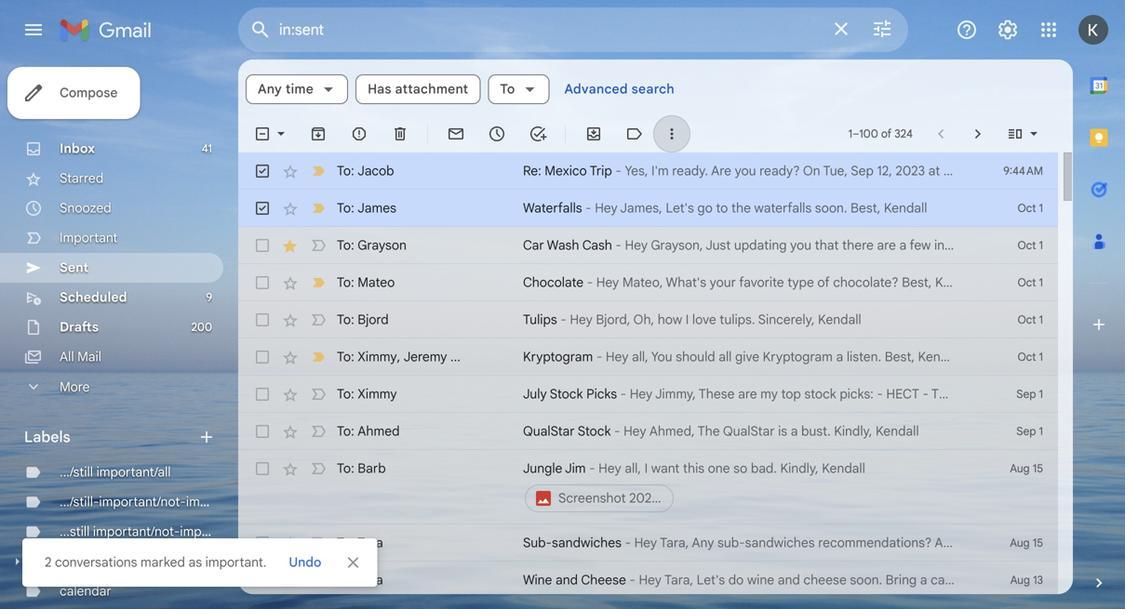 Task type: locate. For each thing, give the bounding box(es) containing it.
1 vertical spatial tara
[[358, 573, 383, 589]]

- right chocolate
[[587, 275, 593, 291]]

.../still-important/not-important link
[[60, 495, 244, 511]]

re: mexico trip -
[[523, 163, 625, 179]]

0 horizontal spatial the
[[732, 200, 751, 217]]

0 vertical spatial aug
[[1011, 462, 1031, 476]]

the right to
[[732, 200, 751, 217]]

car
[[523, 237, 544, 254], [1068, 237, 1089, 254]]

3 oct from the top
[[1018, 276, 1037, 290]]

sub-
[[523, 535, 552, 552]]

big youtube link
[[60, 554, 130, 570]]

in
[[1054, 237, 1065, 254]]

1 horizontal spatial sandwiches
[[746, 535, 815, 552]]

not important switch for car wash cash
[[309, 237, 328, 255]]

1 vertical spatial to: tara
[[337, 573, 383, 589]]

100
[[860, 127, 879, 141]]

soon. up that
[[816, 200, 848, 217]]

best, right listen.
[[885, 349, 915, 366]]

1 important because you marked it as important. switch from the top
[[309, 162, 328, 181]]

tara, left any
[[660, 535, 689, 552]]

kryptogram down tulips
[[523, 349, 593, 366]]

important because you marked it as important. switch left to: james
[[309, 199, 328, 218]]

9 to: from the top
[[337, 461, 355, 477]]

0 horizontal spatial soon.
[[816, 200, 848, 217]]

2 conversations marked as important. alert
[[22, 43, 1096, 588]]

starred link
[[60, 170, 104, 187]]

wash left cash
[[547, 237, 580, 254]]

qualstar left "is"
[[724, 424, 775, 440]]

search mail image
[[244, 13, 278, 47]]

2 aug 15 from the top
[[1011, 537, 1044, 551]]

1 vertical spatial ximmy
[[358, 386, 397, 403]]

1 horizontal spatial soon.
[[851, 573, 883, 589]]

1 to: tara from the top
[[337, 535, 383, 552]]

1 to: from the top
[[337, 163, 355, 179]]

kindly, inside cell
[[781, 461, 819, 477]]

7 not important switch from the top
[[309, 572, 328, 590]]

july stock picks - hey jimmy, these are my top stock picks: - hect - tech - jock sincerely, kendall
[[523, 386, 1117, 403]]

ximmy up the ahmed
[[358, 386, 397, 403]]

hey
[[595, 200, 618, 217], [625, 237, 648, 254], [597, 275, 620, 291], [570, 312, 593, 328], [606, 349, 629, 366], [630, 386, 653, 403], [624, 424, 647, 440], [599, 461, 622, 477], [635, 535, 658, 552], [639, 573, 662, 589]]

1 vertical spatial the
[[953, 535, 973, 552]]

1 sep from the top
[[1017, 388, 1037, 402]]

hey left mateo,
[[597, 275, 620, 291]]

oct for are
[[1018, 239, 1037, 253]]

sub-
[[718, 535, 746, 552]]

support image
[[956, 19, 979, 41]]

hey left jimmy, at the bottom of page
[[630, 386, 653, 403]]

aug right best,
[[1011, 537, 1031, 551]]

main content
[[238, 60, 1126, 610]]

sandwiches up cheese
[[552, 535, 622, 552]]

hey down james,
[[625, 237, 648, 254]]

labels navigation
[[0, 60, 244, 610]]

let's
[[666, 200, 695, 217], [697, 573, 726, 589]]

you
[[652, 349, 673, 366]]

cell containing jungle jim
[[523, 460, 966, 516]]

5 oct 1 from the top
[[1018, 351, 1044, 365]]

more
[[60, 379, 90, 396]]

1 vertical spatial 15
[[1033, 537, 1044, 551]]

inbox
[[60, 141, 95, 157]]

1 horizontal spatial i
[[686, 312, 689, 328]]

aug left 13
[[1011, 574, 1031, 588]]

0 vertical spatial aug 15
[[1011, 462, 1044, 476]]

sent
[[60, 260, 89, 276]]

0 horizontal spatial sandwiches
[[552, 535, 622, 552]]

4 row from the top
[[238, 264, 1059, 302]]

sep
[[1017, 388, 1037, 402], [1017, 425, 1037, 439]]

0 horizontal spatial i
[[645, 461, 648, 477]]

aug 15 for barb
[[1011, 462, 1044, 476]]

4 to: from the top
[[337, 275, 355, 291]]

1 for hey bjord, oh, how i love tulips. sincerely, kendall
[[1040, 313, 1044, 327]]

1 oct 1 from the top
[[1018, 202, 1044, 216]]

row
[[238, 153, 1059, 190], [238, 190, 1059, 227], [238, 227, 1126, 264], [238, 264, 1059, 302], [238, 302, 1059, 339], [238, 339, 1059, 376], [238, 376, 1117, 413], [238, 413, 1059, 451], [238, 451, 1059, 525], [238, 525, 1059, 562], [238, 562, 1059, 600]]

2 car from the left
[[1068, 237, 1089, 254]]

0 vertical spatial to: tara
[[337, 535, 383, 552]]

row down any
[[238, 562, 1059, 600]]

aug 15 right best,
[[1011, 537, 1044, 551]]

compose button
[[7, 67, 140, 119]]

0 vertical spatial important/not-
[[99, 495, 186, 511]]

1 aug 15 from the top
[[1011, 462, 1044, 476]]

4 oct 1 from the top
[[1018, 313, 1044, 327]]

0 horizontal spatial of
[[818, 275, 830, 291]]

1 not important switch from the top
[[309, 237, 328, 255]]

1 vertical spatial kindly,
[[781, 461, 819, 477]]

1 15 from the top
[[1033, 462, 1044, 476]]

aug down jock
[[1011, 462, 1031, 476]]

2 vertical spatial best,
[[885, 349, 915, 366]]

settings image
[[997, 19, 1020, 41]]

0 horizontal spatial are
[[739, 386, 758, 403]]

row down oh,
[[238, 339, 1059, 376]]

all, left want
[[625, 461, 642, 477]]

0 horizontal spatial kindly,
[[781, 461, 819, 477]]

7 to: from the top
[[337, 386, 355, 403]]

- left jock
[[969, 386, 975, 403]]

0 vertical spatial kindly,
[[835, 424, 873, 440]]

cell
[[523, 460, 966, 516]]

4 oct from the top
[[1018, 313, 1037, 327]]

to: for qualstar
[[337, 424, 355, 440]]

important/not- down .../still-important/not-important
[[93, 524, 180, 541]]

hey left any
[[635, 535, 658, 552]]

stock right july
[[550, 386, 583, 403]]

2 oct from the top
[[1018, 239, 1037, 253]]

0 horizontal spatial wash
[[547, 237, 580, 254]]

- inside cell
[[590, 461, 596, 477]]

3 to: from the top
[[337, 237, 355, 254]]

best, down few
[[903, 275, 933, 291]]

0 vertical spatial tara,
[[660, 535, 689, 552]]

let's left 'go'
[[666, 200, 695, 217]]

qualstar up jungle
[[523, 424, 575, 440]]

-
[[616, 163, 622, 179], [586, 200, 592, 217], [616, 237, 622, 254], [587, 275, 593, 291], [561, 312, 567, 328], [597, 349, 603, 366], [621, 386, 627, 403], [878, 386, 884, 403], [923, 386, 929, 403], [969, 386, 975, 403], [615, 424, 621, 440], [590, 461, 596, 477], [625, 535, 631, 552], [630, 573, 636, 589]]

0 vertical spatial stock
[[550, 386, 583, 403]]

1 horizontal spatial are
[[878, 237, 897, 254]]

mexico
[[545, 163, 587, 179]]

- right jim
[[590, 461, 596, 477]]

2 to: from the top
[[337, 200, 355, 217]]

i left love
[[686, 312, 689, 328]]

0 horizontal spatial all
[[60, 349, 74, 366]]

tara
[[358, 535, 383, 552], [358, 573, 383, 589]]

hey inside cell
[[599, 461, 622, 477]]

kindly, right bad.
[[781, 461, 819, 477]]

kendall inside cell
[[823, 461, 866, 477]]

1
[[849, 127, 853, 141], [1040, 202, 1044, 216], [1040, 239, 1044, 253], [1040, 276, 1044, 290], [1040, 313, 1044, 327], [1040, 351, 1044, 365], [1040, 388, 1044, 402], [1040, 425, 1044, 439]]

all left mail
[[60, 349, 74, 366]]

jimmy,
[[656, 386, 696, 403]]

labels image
[[626, 125, 644, 143]]

1 horizontal spatial wash
[[1092, 237, 1124, 254]]

0 vertical spatial all
[[60, 349, 74, 366]]

4 not important switch from the top
[[309, 423, 328, 441]]

oct 1 for kendall
[[1018, 276, 1044, 290]]

,
[[397, 349, 401, 366]]

1 vertical spatial let's
[[697, 573, 726, 589]]

of right type
[[818, 275, 830, 291]]

3 important because you marked it as important. switch from the top
[[309, 274, 328, 292]]

tab list
[[1074, 60, 1126, 543]]

0 vertical spatial soon.
[[816, 200, 848, 217]]

5 oct from the top
[[1018, 351, 1037, 365]]

i
[[686, 312, 689, 328], [645, 461, 648, 477]]

not important switch for wine and cheese
[[309, 572, 328, 590]]

1 horizontal spatial kryptogram
[[763, 349, 833, 366]]

important
[[60, 230, 118, 246]]

3 oct 1 from the top
[[1018, 276, 1044, 290]]

0 horizontal spatial let's
[[666, 200, 695, 217]]

row up "what's" at the top of page
[[238, 227, 1126, 264]]

10 row from the top
[[238, 525, 1059, 562]]

1 horizontal spatial kindly,
[[835, 424, 873, 440]]

soon. left bring
[[851, 573, 883, 589]]

and right wine in the right of the page
[[778, 573, 801, 589]]

row up want
[[238, 413, 1059, 451]]

few
[[910, 237, 932, 254]]

row down mateo,
[[238, 302, 1059, 339]]

1 horizontal spatial sincerely,
[[1014, 386, 1071, 403]]

go
[[698, 200, 713, 217]]

inbox link
[[60, 141, 95, 157]]

kindly, right bust. at the bottom of page
[[835, 424, 873, 440]]

the
[[698, 424, 720, 440]]

to: jacob
[[337, 163, 394, 179]]

car down waterfalls
[[523, 237, 544, 254]]

1 horizontal spatial all
[[935, 535, 950, 552]]

sandwiches up wine and cheese - hey tara, let's do wine and cheese soon. bring a cake, kendall
[[746, 535, 815, 552]]

0 vertical spatial tara
[[358, 535, 383, 552]]

1 car from the left
[[523, 237, 544, 254]]

1 vertical spatial aug
[[1011, 537, 1031, 551]]

0 vertical spatial of
[[882, 127, 892, 141]]

2 aug from the top
[[1011, 537, 1031, 551]]

1 sep 1 from the top
[[1017, 388, 1044, 402]]

important because you marked it as important. switch down archive icon at the top of page
[[309, 162, 328, 181]]

1 100 of 324
[[849, 127, 914, 141]]

1 vertical spatial stock
[[578, 424, 611, 440]]

love
[[693, 312, 717, 328]]

row up cheese
[[238, 525, 1059, 562]]

2 oct 1 from the top
[[1018, 239, 1044, 253]]

hey left 'bjord,'
[[570, 312, 593, 328]]

tara for wine and cheese - hey tara, let's do wine and cheese soon. bring a cake, kendall
[[358, 573, 383, 589]]

best, up there
[[851, 200, 881, 217]]

2 important because you marked it as important. switch from the top
[[309, 199, 328, 218]]

do
[[729, 573, 744, 589]]

row up oh,
[[238, 264, 1059, 302]]

kendall
[[885, 200, 928, 217], [936, 275, 979, 291], [819, 312, 862, 328], [919, 349, 962, 366], [1074, 386, 1117, 403], [876, 424, 920, 440], [823, 461, 866, 477], [1009, 535, 1053, 552], [966, 573, 1009, 589]]

bad.
[[751, 461, 778, 477]]

...still
[[60, 524, 90, 541]]

0 vertical spatial sep
[[1017, 388, 1037, 402]]

oct 1 for are
[[1018, 239, 1044, 253]]

1 vertical spatial important/not-
[[93, 524, 180, 541]]

hey right jim
[[599, 461, 622, 477]]

- right the picks
[[621, 386, 627, 403]]

None search field
[[238, 7, 909, 52]]

any
[[692, 535, 715, 552]]

so
[[734, 461, 748, 477]]

tara, down any
[[665, 573, 694, 589]]

important because you marked it as important. switch left ,
[[309, 348, 328, 367]]

10 to: from the top
[[337, 535, 355, 552]]

important/not-
[[99, 495, 186, 511], [93, 524, 180, 541]]

9 row from the top
[[238, 451, 1059, 525]]

all,
[[632, 349, 649, 366], [625, 461, 642, 477]]

1 vertical spatial important
[[180, 524, 238, 541]]

1 vertical spatial sincerely,
[[1014, 386, 1071, 403]]

1 and from the left
[[556, 573, 578, 589]]

aug
[[1011, 462, 1031, 476], [1011, 537, 1031, 551], [1011, 574, 1031, 588]]

wash right in
[[1092, 237, 1124, 254]]

row down ahmed,
[[238, 451, 1059, 525]]

1 vertical spatial best,
[[903, 275, 933, 291]]

not important switch for july stock picks
[[309, 386, 328, 404]]

- down the picks
[[615, 424, 621, 440]]

i left want
[[645, 461, 648, 477]]

to: barb
[[337, 461, 386, 477]]

0 vertical spatial are
[[878, 237, 897, 254]]

all, left you
[[632, 349, 649, 366]]

5 to: from the top
[[337, 312, 355, 328]]

2 to: tara from the top
[[337, 573, 383, 589]]

...still important/not-important
[[60, 524, 238, 541]]

qualstar
[[523, 424, 575, 440], [724, 424, 775, 440]]

ahmed,
[[650, 424, 695, 440]]

2 sep from the top
[[1017, 425, 1037, 439]]

not important switch
[[309, 237, 328, 255], [309, 311, 328, 330], [309, 386, 328, 404], [309, 423, 328, 441], [309, 460, 328, 479], [309, 535, 328, 553], [309, 572, 328, 590]]

1 horizontal spatial qualstar
[[724, 424, 775, 440]]

sincerely, down type
[[759, 312, 815, 328]]

1 tara from the top
[[358, 535, 383, 552]]

0 horizontal spatial sincerely,
[[759, 312, 815, 328]]

more button
[[0, 373, 224, 402]]

all up "cake,"
[[935, 535, 950, 552]]

of left 324
[[882, 127, 892, 141]]

are
[[878, 237, 897, 254], [739, 386, 758, 403]]

1 vertical spatial sep
[[1017, 425, 1037, 439]]

picks
[[587, 386, 618, 403]]

0 horizontal spatial and
[[556, 573, 578, 589]]

to: tara for sub-
[[337, 535, 383, 552]]

aug 15
[[1011, 462, 1044, 476], [1011, 537, 1044, 551]]

2 ximmy from the top
[[358, 386, 397, 403]]

2 tara from the top
[[358, 573, 383, 589]]

a
[[900, 237, 907, 254], [837, 349, 844, 366], [791, 424, 799, 440], [921, 573, 928, 589]]

delete image
[[391, 125, 410, 143]]

all
[[60, 349, 74, 366], [935, 535, 950, 552]]

6 not important switch from the top
[[309, 535, 328, 553]]

best, for soon.
[[851, 200, 881, 217]]

0 horizontal spatial car
[[523, 237, 544, 254]]

best, for chocolate?
[[903, 275, 933, 291]]

0 vertical spatial sep 1
[[1017, 388, 1044, 402]]

and
[[556, 573, 578, 589], [778, 573, 801, 589]]

row up grayson, on the top of page
[[238, 190, 1059, 227]]

to: ximmy
[[337, 386, 397, 403]]

calendar
[[60, 584, 111, 600]]

important because you marked it as important. switch left to: mateo
[[309, 274, 328, 292]]

add to tasks image
[[529, 125, 548, 143]]

2 sandwiches from the left
[[746, 535, 815, 552]]

sep for hey jimmy, these are my top stock picks: - hect - tech - jock sincerely, kendall
[[1017, 388, 1037, 402]]

jacob
[[358, 163, 394, 179]]

0 vertical spatial best,
[[851, 200, 881, 217]]

mail
[[77, 349, 101, 366]]

mark as unread image
[[447, 125, 466, 143]]

aug 15 down jock
[[1011, 462, 1044, 476]]

1 horizontal spatial car
[[1068, 237, 1089, 254]]

2 sep 1 from the top
[[1017, 425, 1044, 439]]

older image
[[969, 125, 988, 143]]

jock
[[977, 386, 1011, 403]]

are right there
[[878, 237, 897, 254]]

0 vertical spatial all,
[[632, 349, 649, 366]]

row up james,
[[238, 153, 1059, 190]]

ximmy down bjord
[[358, 349, 397, 366]]

to: for july
[[337, 386, 355, 403]]

and right the wine
[[556, 573, 578, 589]]

row up ahmed,
[[238, 376, 1117, 413]]

aug 15 for tara
[[1011, 537, 1044, 551]]

2 15 from the top
[[1033, 537, 1044, 551]]

1 row from the top
[[238, 153, 1059, 190]]

2 wash from the left
[[1092, 237, 1124, 254]]

kindly,
[[835, 424, 873, 440], [781, 461, 819, 477]]

8 to: from the top
[[337, 424, 355, 440]]

your
[[710, 275, 737, 291]]

sub-sandwiches - hey tara, any sub-sandwiches recommendations? all the best, kendall
[[523, 535, 1053, 552]]

1 vertical spatial aug 15
[[1011, 537, 1044, 551]]

waterfalls
[[755, 200, 812, 217]]

- right trip
[[616, 163, 622, 179]]

the left best,
[[953, 535, 973, 552]]

sandwiches
[[552, 535, 622, 552], [746, 535, 815, 552]]

2 vertical spatial aug
[[1011, 574, 1031, 588]]

important because you marked it as important. switch
[[309, 162, 328, 181], [309, 199, 328, 218], [309, 274, 328, 292], [309, 348, 328, 367]]

11 row from the top
[[238, 562, 1059, 600]]

1 oct from the top
[[1018, 202, 1037, 216]]

oct 1
[[1018, 202, 1044, 216], [1018, 239, 1044, 253], [1018, 276, 1044, 290], [1018, 313, 1044, 327], [1018, 351, 1044, 365]]

the
[[732, 200, 751, 217], [953, 535, 973, 552]]

0 vertical spatial ximmy
[[358, 349, 397, 366]]

3 aug from the top
[[1011, 574, 1031, 588]]

car right in
[[1068, 237, 1089, 254]]

2 not important switch from the top
[[309, 311, 328, 330]]

0 vertical spatial let's
[[666, 200, 695, 217]]

a left few
[[900, 237, 907, 254]]

kryptogram up top
[[763, 349, 833, 366]]

.../still
[[60, 465, 93, 481]]

1 vertical spatial sep 1
[[1017, 425, 1044, 439]]

cash
[[583, 237, 613, 254]]

to:
[[337, 163, 355, 179], [337, 200, 355, 217], [337, 237, 355, 254], [337, 275, 355, 291], [337, 312, 355, 328], [337, 349, 355, 366], [337, 386, 355, 403], [337, 424, 355, 440], [337, 461, 355, 477], [337, 535, 355, 552], [337, 573, 355, 589]]

1 horizontal spatial the
[[953, 535, 973, 552]]

important because you marked it as important. switch for to: james
[[309, 199, 328, 218]]

hey left james,
[[595, 200, 618, 217]]

grayson,
[[651, 237, 704, 254]]

all inside main content
[[935, 535, 950, 552]]

1 vertical spatial i
[[645, 461, 648, 477]]

2 conversations marked as important.
[[45, 555, 267, 571]]

0 vertical spatial 15
[[1033, 462, 1044, 476]]

3 not important switch from the top
[[309, 386, 328, 404]]

important/not- for .../still-
[[99, 495, 186, 511]]

scheduled link
[[60, 290, 127, 306]]

cheese
[[581, 573, 627, 589]]

- right cheese
[[630, 573, 636, 589]]

investors
[[935, 237, 988, 254]]

july
[[523, 386, 547, 403]]

important/not- up ...still important/not-important
[[99, 495, 186, 511]]

1 qualstar from the left
[[523, 424, 575, 440]]

snoozed link
[[60, 200, 111, 217]]

are left "my"
[[739, 386, 758, 403]]

let's left do
[[697, 573, 726, 589]]

ahmed
[[358, 424, 400, 440]]

sincerely, right jock
[[1014, 386, 1071, 403]]

0 horizontal spatial kryptogram
[[523, 349, 593, 366]]

should
[[676, 349, 716, 366]]

gmail image
[[60, 11, 161, 48]]

stock down the picks
[[578, 424, 611, 440]]

0 horizontal spatial qualstar
[[523, 424, 575, 440]]

1 horizontal spatial and
[[778, 573, 801, 589]]

15 for to: tara
[[1033, 537, 1044, 551]]

1 ximmy from the top
[[358, 349, 397, 366]]

1 vertical spatial all
[[935, 535, 950, 552]]

to: for re:
[[337, 163, 355, 179]]

0 vertical spatial important
[[186, 495, 244, 511]]

11 to: from the top
[[337, 573, 355, 589]]



Task type: describe. For each thing, give the bounding box(es) containing it.
advanced search button
[[557, 73, 683, 106]]

important link
[[60, 230, 118, 246]]

not important switch for sub-sandwiches
[[309, 535, 328, 553]]

advanced search options image
[[864, 10, 901, 47]]

advanced
[[565, 81, 628, 97]]

drafts link
[[60, 319, 99, 336]]

1 vertical spatial of
[[818, 275, 830, 291]]

compose
[[60, 85, 118, 101]]

has
[[368, 81, 392, 97]]

important/all
[[96, 465, 171, 481]]

labels heading
[[24, 428, 197, 447]]

cheese
[[804, 573, 847, 589]]

to: bjord
[[337, 312, 389, 328]]

updating
[[735, 237, 787, 254]]

1 vertical spatial all,
[[625, 461, 642, 477]]

there
[[843, 237, 874, 254]]

archive image
[[309, 125, 328, 143]]

1 vertical spatial soon.
[[851, 573, 883, 589]]

mateo
[[358, 275, 395, 291]]

not important switch for tulips
[[309, 311, 328, 330]]

to: for wine
[[337, 573, 355, 589]]

chocolate?
[[834, 275, 899, 291]]

to: for waterfalls
[[337, 200, 355, 217]]

1 horizontal spatial of
[[882, 127, 892, 141]]

what's
[[666, 275, 707, 291]]

3 row from the top
[[238, 227, 1126, 264]]

1 for hey ahmed, the qualstar is a bust. kindly, kendall
[[1040, 425, 1044, 439]]

chocolate - hey mateo, what's your favorite type of chocolate? best, kendall
[[523, 275, 979, 291]]

to: for sub-
[[337, 535, 355, 552]]

all inside 'labels' navigation
[[60, 349, 74, 366]]

is
[[779, 424, 788, 440]]

bust.
[[802, 424, 831, 440]]

not important switch for qualstar stock
[[309, 423, 328, 441]]

this
[[683, 461, 705, 477]]

big youtube
[[60, 554, 130, 570]]

stock for july
[[550, 386, 583, 403]]

1 for hey jimmy, these are my top stock picks: - hect - tech - jock sincerely, kendall
[[1040, 388, 1044, 402]]

2 and from the left
[[778, 573, 801, 589]]

important for ...still important/not-important
[[180, 524, 238, 541]]

tulips - hey bjord, oh, how i love tulips. sincerely, kendall
[[523, 312, 862, 328]]

hey right cheese
[[639, 573, 662, 589]]

waterfalls - hey james, let's go to the waterfalls soon. best, kendall
[[523, 200, 928, 217]]

bring
[[886, 573, 917, 589]]

waterfalls
[[523, 200, 583, 217]]

stock for qualstar
[[578, 424, 611, 440]]

cake,
[[931, 573, 963, 589]]

all mail
[[60, 349, 101, 366]]

- right cash
[[616, 237, 622, 254]]

0 vertical spatial the
[[732, 200, 751, 217]]

type
[[788, 275, 815, 291]]

6 to: from the top
[[337, 349, 355, 366]]

1 for hey mateo, what's your favorite type of chocolate? best, kendall
[[1040, 276, 1044, 290]]

james
[[358, 200, 397, 217]]

wine and cheese - hey tara, let's do wine and cheese soon. bring a cake, kendall
[[523, 573, 1009, 589]]

2 kryptogram from the left
[[763, 349, 833, 366]]

interested
[[991, 237, 1051, 254]]

a right bring
[[921, 573, 928, 589]]

13
[[1034, 574, 1044, 588]]

jungle jim - hey all, i want this one so bad. kindly, kendall
[[523, 461, 866, 477]]

qualstar stock - hey ahmed, the qualstar is a bust. kindly, kendall
[[523, 424, 920, 440]]

main menu image
[[22, 19, 45, 41]]

sep 1 for qualstar stock - hey ahmed, the qualstar is a bust. kindly, kendall
[[1017, 425, 1044, 439]]

want
[[652, 461, 680, 477]]

41
[[202, 142, 212, 156]]

tulips
[[523, 312, 558, 328]]

0 vertical spatial sincerely,
[[759, 312, 815, 328]]

aug for hey tara, any sub-sandwiches recommendations? all the best, kendall
[[1011, 537, 1031, 551]]

2 row from the top
[[238, 190, 1059, 227]]

jungle
[[523, 461, 563, 477]]

these
[[699, 386, 735, 403]]

move to inbox image
[[585, 125, 603, 143]]

favorite
[[740, 275, 785, 291]]

- up cheese
[[625, 535, 631, 552]]

to: for tulips
[[337, 312, 355, 328]]

oh,
[[634, 312, 655, 328]]

.../still important/all
[[60, 465, 171, 481]]

to: for chocolate
[[337, 275, 355, 291]]

hey down 'bjord,'
[[606, 349, 629, 366]]

...
[[451, 349, 461, 366]]

1 wash from the left
[[547, 237, 580, 254]]

a left listen.
[[837, 349, 844, 366]]

more image
[[663, 125, 682, 143]]

1 aug from the top
[[1011, 462, 1031, 476]]

15 for to: barb
[[1033, 462, 1044, 476]]

aug 13
[[1011, 574, 1044, 588]]

how
[[658, 312, 683, 328]]

tara for sub-sandwiches - hey tara, any sub-sandwiches recommendations? all the best, kendall
[[358, 535, 383, 552]]

1 horizontal spatial let's
[[697, 573, 726, 589]]

chocolate
[[523, 275, 584, 291]]

Search mail text field
[[279, 20, 820, 39]]

0 vertical spatial i
[[686, 312, 689, 328]]

advanced search
[[565, 81, 675, 97]]

2 qualstar from the left
[[724, 424, 775, 440]]

cell inside main content
[[523, 460, 966, 516]]

hey left ahmed,
[[624, 424, 647, 440]]

important/not- for ...still
[[93, 524, 180, 541]]

8 row from the top
[[238, 413, 1059, 451]]

james,
[[621, 200, 663, 217]]

to: tara for wine
[[337, 573, 383, 589]]

7 row from the top
[[238, 376, 1117, 413]]

grayson
[[358, 237, 407, 254]]

ximmy for to: ximmy
[[358, 386, 397, 403]]

4 important because you marked it as important. switch from the top
[[309, 348, 328, 367]]

1 for hey all, you should all give kryptogram a listen. best, kendall
[[1040, 351, 1044, 365]]

important.
[[205, 555, 267, 571]]

clear search image
[[823, 10, 861, 47]]

sep for hey ahmed, the qualstar is a bust. kindly, kendall
[[1017, 425, 1037, 439]]

5 not important switch from the top
[[309, 460, 328, 479]]

1 kryptogram from the left
[[523, 349, 593, 366]]

1 vertical spatial tara,
[[665, 573, 694, 589]]

kryptogram - hey all, you should all give kryptogram a listen. best, kendall
[[523, 349, 962, 366]]

to: ahmed
[[337, 424, 400, 440]]

to: ximmy , jeremy ...
[[337, 349, 461, 366]]

oct for kendall
[[1018, 276, 1037, 290]]

drafts
[[60, 319, 99, 336]]

one
[[708, 461, 731, 477]]

search
[[632, 81, 675, 97]]

big
[[60, 554, 78, 570]]

- up the picks
[[597, 349, 603, 366]]

as
[[189, 555, 202, 571]]

- right tulips
[[561, 312, 567, 328]]

to: james
[[337, 200, 397, 217]]

- right waterfalls
[[586, 200, 592, 217]]

...still important/not-important link
[[60, 524, 238, 541]]

1 vertical spatial are
[[739, 386, 758, 403]]

important for .../still-important/not-important
[[186, 495, 244, 511]]

barb
[[358, 461, 386, 477]]

bjord,
[[596, 312, 631, 328]]

tech
[[932, 386, 965, 403]]

ximmy for to: ximmy , jeremy ...
[[358, 349, 397, 366]]

aug for hey tara, let's do wine and cheese soon. bring a cake, kendall
[[1011, 574, 1031, 588]]

important because you marked it as important. switch for to: mateo
[[309, 274, 328, 292]]

snooze image
[[488, 125, 507, 143]]

toggle split pane mode image
[[1007, 125, 1025, 143]]

to: for car
[[337, 237, 355, 254]]

sep 1 for july stock picks - hey jimmy, these are my top stock picks: - hect - tech - jock sincerely, kendall
[[1017, 388, 1044, 402]]

main content containing has attachment
[[238, 60, 1126, 610]]

oct for best,
[[1018, 351, 1037, 365]]

just
[[706, 237, 731, 254]]

.../still-
[[60, 495, 99, 511]]

re:
[[523, 163, 542, 179]]

sent link
[[60, 260, 89, 276]]

1 for hey grayson, just updating you that there are a few investors interested in car wash 
[[1040, 239, 1044, 253]]

report spam image
[[350, 125, 369, 143]]

trip
[[590, 163, 613, 179]]

5 row from the top
[[238, 302, 1059, 339]]

tulips.
[[720, 312, 756, 328]]

- left the hect at the bottom
[[878, 386, 884, 403]]

conversations
[[55, 555, 137, 571]]

1 sandwiches from the left
[[552, 535, 622, 552]]

6 row from the top
[[238, 339, 1059, 376]]

important because you marked it as important. switch for to: jacob
[[309, 162, 328, 181]]

- left tech
[[923, 386, 929, 403]]

hect
[[887, 386, 920, 403]]

labels
[[24, 428, 70, 447]]

oct 1 for best,
[[1018, 351, 1044, 365]]

you
[[791, 237, 812, 254]]

calendar link
[[60, 584, 111, 600]]

a right "is"
[[791, 424, 799, 440]]

wine
[[523, 573, 553, 589]]



Task type: vqa. For each thing, say whether or not it's contained in the screenshot.
'To: James'
yes



